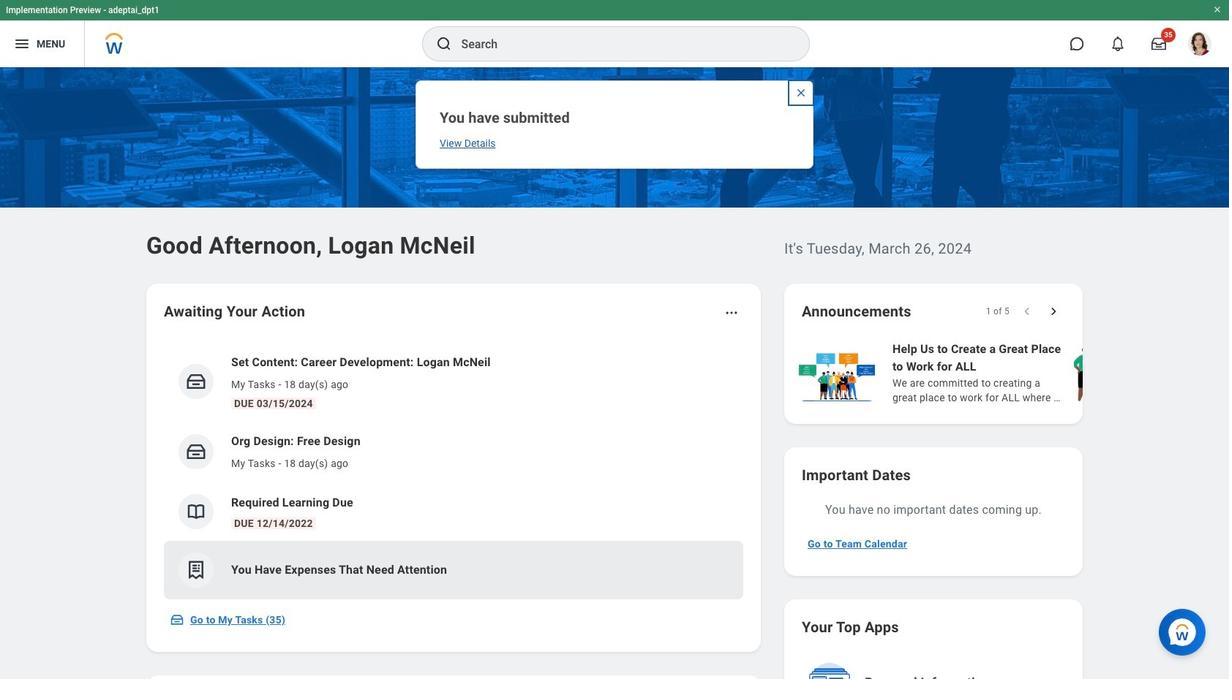 Task type: locate. For each thing, give the bounding box(es) containing it.
list item
[[164, 541, 743, 600]]

1 horizontal spatial inbox image
[[185, 371, 207, 393]]

inbox image
[[185, 371, 207, 393], [170, 613, 184, 628]]

close image
[[795, 87, 807, 99]]

inbox image inside list
[[185, 371, 207, 393]]

banner
[[0, 0, 1229, 67]]

dashboard expenses image
[[185, 560, 207, 582]]

chevron right small image
[[1046, 304, 1061, 319]]

justify image
[[13, 35, 31, 53]]

main content
[[0, 67, 1229, 680]]

inbox image
[[185, 441, 207, 463]]

profile logan mcneil image
[[1188, 32, 1212, 59]]

1 horizontal spatial list
[[796, 340, 1229, 407]]

list
[[796, 340, 1229, 407], [164, 342, 743, 600]]

chevron left small image
[[1020, 304, 1035, 319]]

status
[[986, 306, 1010, 318]]

Search Workday  search field
[[461, 28, 779, 60]]

dialog
[[416, 80, 814, 169]]

notifications large image
[[1111, 37, 1125, 51]]

0 vertical spatial inbox image
[[185, 371, 207, 393]]

1 vertical spatial inbox image
[[170, 613, 184, 628]]



Task type: describe. For each thing, give the bounding box(es) containing it.
search image
[[435, 35, 453, 53]]

book open image
[[185, 501, 207, 523]]

0 horizontal spatial list
[[164, 342, 743, 600]]

related actions image
[[724, 306, 739, 320]]

close environment banner image
[[1213, 5, 1222, 14]]

inbox large image
[[1152, 37, 1166, 51]]

0 horizontal spatial inbox image
[[170, 613, 184, 628]]



Task type: vqa. For each thing, say whether or not it's contained in the screenshot.
the Preview
no



